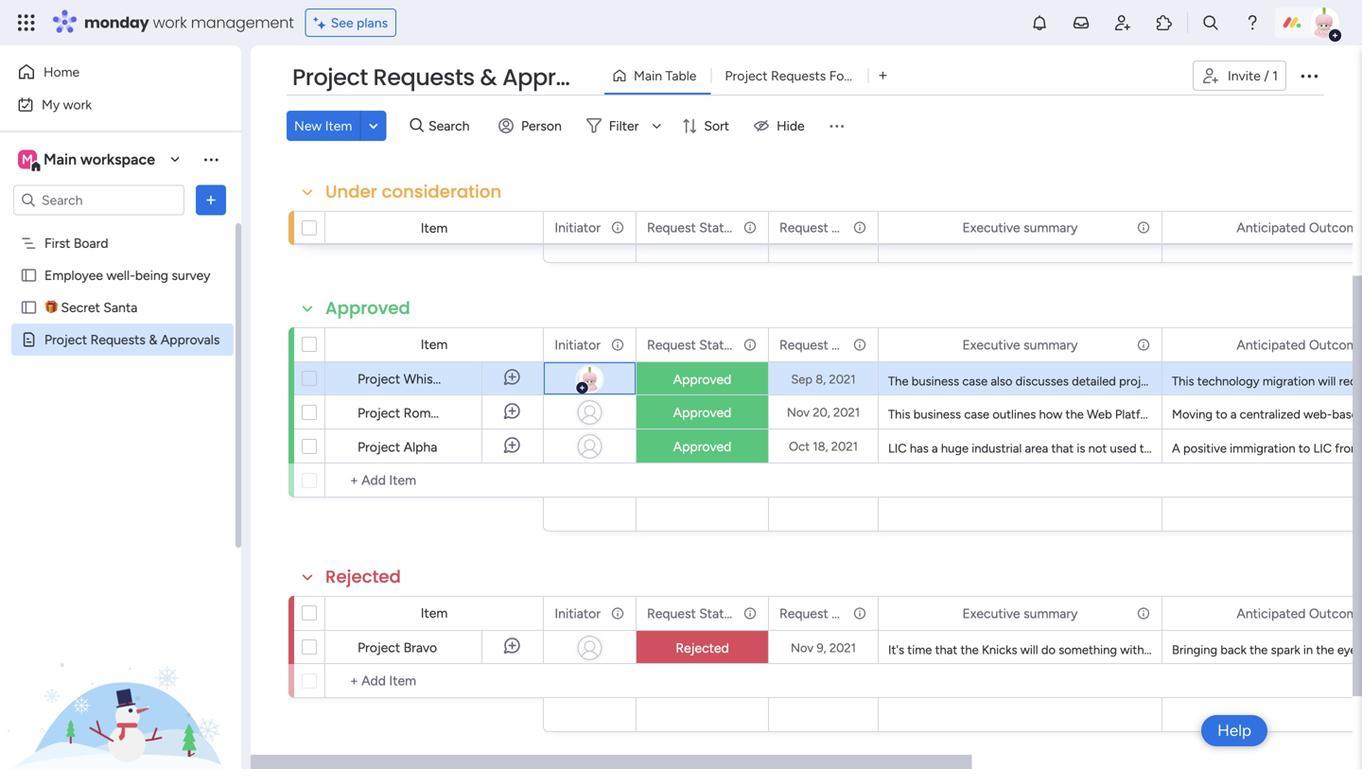 Task type: describe. For each thing, give the bounding box(es) containing it.
initiator for rejected
[[555, 606, 601, 622]]

measures,
[[1271, 374, 1327, 389]]

detailed
[[1072, 374, 1117, 389]]

sep 8, 2021
[[792, 372, 856, 387]]

invite members image
[[1114, 13, 1133, 32]]

project requests form
[[725, 68, 860, 84]]

1 request date from the top
[[780, 220, 860, 236]]

request status for rejected
[[647, 606, 738, 622]]

nov 9, 2021
[[791, 641, 857, 656]]

project romeo
[[358, 405, 446, 421]]

board
[[74, 235, 108, 251]]

also
[[991, 374, 1013, 389]]

request date for approved
[[780, 337, 860, 353]]

invite / 1
[[1228, 68, 1279, 84]]

initiator for under consideration
[[555, 220, 601, 236]]

select product image
[[17, 13, 36, 32]]

knicks
[[982, 643, 1018, 658]]

main for main workspace
[[44, 150, 77, 168]]

oct 18, 2021
[[789, 439, 858, 454]]

project down project romeo
[[358, 439, 400, 455]]

not
[[1089, 441, 1108, 456]]

see plans button
[[305, 9, 397, 37]]

1 vertical spatial project requests & approvals
[[44, 332, 220, 348]]

(wp)
[[1166, 407, 1193, 422]]

workspace
[[80, 150, 155, 168]]

secret
[[61, 300, 100, 316]]

project inside the project requests form button
[[725, 68, 768, 84]]

column information image for initiator field for under consideration
[[610, 220, 626, 235]]

current
[[1306, 407, 1346, 422]]

bringing
[[1173, 643, 1218, 658]]

migration
[[1263, 374, 1316, 389]]

employee well-being survey
[[44, 267, 211, 283]]

sort
[[704, 118, 730, 134]]

Search field
[[424, 113, 481, 139]]

goals,
[[1163, 374, 1195, 389]]

outlines
[[993, 407, 1037, 422]]

project requests & approvals inside 'field'
[[292, 62, 615, 93]]

column information image for rejected initiator field
[[610, 606, 626, 621]]

project left bravo
[[358, 640, 400, 656]]

0 horizontal spatial that
[[936, 643, 958, 658]]

workspace image
[[18, 149, 37, 170]]

project down 🎁
[[44, 332, 87, 348]]

main table
[[634, 68, 697, 84]]

time
[[908, 643, 933, 658]]

m
[[22, 151, 33, 168]]

a
[[1173, 441, 1181, 456]]

2 horizontal spatial to
[[1299, 441, 1311, 456]]

invite / 1 button
[[1193, 61, 1287, 91]]

lottie animation element
[[0, 578, 241, 769]]

work for monday
[[153, 12, 187, 33]]

lic has a huge industrial area that is not used today. the plan is to bring 2/3 of the 3 su
[[889, 441, 1363, 456]]

romeo
[[404, 405, 446, 421]]

do
[[1042, 643, 1056, 658]]

2021 for nov 9, 2021
[[830, 641, 857, 656]]

1 executive summary field from the top
[[958, 217, 1083, 238]]

/
[[1265, 68, 1270, 84]]

su
[[1352, 441, 1363, 456]]

web-
[[1304, 407, 1333, 422]]

summary for approved
[[1024, 337, 1078, 353]]

project alpha
[[358, 439, 438, 455]]

1 outcome from the top
[[1310, 220, 1363, 236]]

options image for first request status field
[[742, 212, 755, 244]]

this business case outlines how the web platform (wp) project will address current bu
[[889, 407, 1363, 422]]

a positive immigration to lic from 
[[1173, 441, 1363, 456]]

1 executive from the top
[[963, 220, 1021, 236]]

outcome for rejected
[[1310, 606, 1363, 622]]

0 horizontal spatial the
[[889, 374, 909, 389]]

performance
[[1198, 374, 1268, 389]]

has
[[910, 441, 929, 456]]

column information image for rejected request status field
[[743, 606, 758, 621]]

from
[[1336, 441, 1362, 456]]

of
[[1306, 441, 1318, 456]]

bravo
[[404, 640, 437, 656]]

anticipated for rejected
[[1237, 606, 1307, 622]]

help button
[[1202, 716, 1268, 747]]

a for centralized
[[1231, 407, 1237, 422]]

web
[[1087, 407, 1113, 422]]

🎁 secret santa
[[44, 300, 138, 316]]

industrial
[[972, 441, 1022, 456]]

address
[[1260, 407, 1303, 422]]

1 is from the left
[[1077, 441, 1086, 456]]

list box containing first board
[[0, 223, 241, 611]]

help image
[[1244, 13, 1263, 32]]

case for also
[[963, 374, 988, 389]]

bu
[[1349, 407, 1363, 422]]

workspace options image
[[202, 150, 221, 169]]

initiator field for under consideration
[[550, 217, 606, 238]]

project up the plan
[[1196, 407, 1236, 422]]

date for approved
[[832, 337, 860, 353]]

approvals inside "list box"
[[161, 332, 220, 348]]

nov 20, 2021
[[787, 405, 860, 420]]

project
[[1120, 374, 1160, 389]]

with
[[1121, 643, 1145, 658]]

anticipated outcome for rejected
[[1237, 606, 1363, 622]]

request date field for rejected
[[775, 603, 860, 624]]

sep
[[792, 372, 813, 387]]

column information image for request status field for approved
[[743, 337, 758, 353]]

approvals inside 'field'
[[503, 62, 615, 93]]

business for the
[[912, 374, 960, 389]]

under
[[326, 180, 377, 204]]

status for approved
[[700, 337, 738, 353]]

this for this business case outlines how the web platform (wp) project will address current bu
[[889, 407, 911, 422]]

1 status from the top
[[700, 220, 738, 236]]

the left the 3
[[1321, 441, 1339, 456]]

request date field for approved
[[775, 335, 860, 355]]

form
[[830, 68, 860, 84]]

lottie animation image
[[0, 578, 241, 769]]

Under consideration field
[[321, 180, 507, 204]]

0 horizontal spatial to
[[1216, 407, 1228, 422]]

column information image for executive summary field related to approved
[[1137, 337, 1152, 353]]

2 vertical spatial will
[[1021, 643, 1039, 658]]

employee
[[44, 267, 103, 283]]

1 horizontal spatial will
[[1239, 407, 1257, 422]]

person button
[[491, 111, 573, 141]]

invite
[[1228, 68, 1261, 84]]

ruby anderson image
[[1310, 8, 1340, 38]]

column information image for first request status field
[[743, 220, 758, 235]]

0 vertical spatial that
[[1052, 441, 1074, 456]]

1 vertical spatial &
[[149, 332, 157, 348]]

2021 for sep 8, 2021
[[829, 372, 856, 387]]

oct
[[789, 439, 810, 454]]

options image for rejected request status field
[[742, 598, 755, 630]]

executive for approved
[[963, 337, 1021, 353]]

item for approved
[[421, 336, 448, 353]]

2 lic from the left
[[1314, 441, 1333, 456]]

used
[[1111, 441, 1137, 456]]

home
[[44, 64, 80, 80]]

based
[[1333, 407, 1363, 422]]

column information image for initiator field for approved
[[610, 337, 626, 353]]

management
[[191, 12, 294, 33]]

summary for rejected
[[1024, 606, 1078, 622]]

1 request status from the top
[[647, 220, 738, 236]]

anticipated outcome field for approved
[[1233, 335, 1363, 355]]

2021 for oct 18, 2021
[[832, 439, 858, 454]]

discusses
[[1016, 374, 1069, 389]]

1 anticipated outcome from the top
[[1237, 220, 1363, 236]]

moving
[[1173, 407, 1213, 422]]

it's
[[889, 643, 905, 658]]

approved inside field
[[326, 296, 411, 320]]

hide
[[777, 118, 805, 134]]

area
[[1025, 441, 1049, 456]]

Project Requests & Approvals field
[[288, 62, 615, 94]]

20,
[[813, 405, 831, 420]]

alpha
[[404, 439, 438, 455]]

🎁
[[44, 300, 58, 316]]

item for rejected
[[421, 605, 448, 621]]

case for outlines
[[965, 407, 990, 422]]

new
[[294, 118, 322, 134]]



Task type: locate. For each thing, give the bounding box(es) containing it.
public board image for employee well-being survey
[[20, 266, 38, 284]]

this technology migration will redu
[[1173, 374, 1363, 389]]

1 vertical spatial executive summary
[[963, 337, 1078, 353]]

Approved field
[[321, 296, 415, 321]]

3 executive summary from the top
[[963, 606, 1078, 622]]

filter button
[[579, 111, 669, 141]]

0 vertical spatial anticipated outcome field
[[1233, 217, 1363, 238]]

2 is from the left
[[1227, 441, 1236, 456]]

0 vertical spatial outcome
[[1310, 220, 1363, 236]]

3 date from the top
[[832, 606, 860, 622]]

angle down image
[[369, 119, 378, 133]]

0 vertical spatial request status
[[647, 220, 738, 236]]

first board
[[44, 235, 108, 251]]

1 vertical spatial executive summary field
[[958, 335, 1083, 355]]

the right sep 8, 2021
[[889, 374, 909, 389]]

is right the plan
[[1227, 441, 1236, 456]]

1 request status field from the top
[[643, 217, 738, 238]]

0 vertical spatial initiator
[[555, 220, 601, 236]]

item inside button
[[325, 118, 352, 134]]

1 vertical spatial summary
[[1024, 337, 1078, 353]]

options image
[[742, 212, 755, 244], [1136, 212, 1149, 244], [742, 598, 755, 630]]

9,
[[817, 641, 827, 656]]

project requests form button
[[711, 61, 868, 91]]

1 vertical spatial initiator
[[555, 337, 601, 353]]

2 initiator field from the top
[[550, 335, 606, 355]]

1 horizontal spatial requests
[[373, 62, 475, 93]]

request status field for approved
[[643, 335, 738, 355]]

1 executive summary from the top
[[963, 220, 1078, 236]]

3 initiator field from the top
[[550, 603, 606, 624]]

2 initiator from the top
[[555, 337, 601, 353]]

case left also
[[963, 374, 988, 389]]

0 horizontal spatial work
[[63, 97, 92, 113]]

project up 'new item'
[[292, 62, 368, 93]]

work right "my"
[[63, 97, 92, 113]]

the right the in
[[1317, 643, 1335, 658]]

1 horizontal spatial that
[[1052, 441, 1074, 456]]

approvals down the survey
[[161, 332, 220, 348]]

redu
[[1340, 374, 1363, 389]]

0 vertical spatial executive summary
[[963, 220, 1078, 236]]

themselves
[[1148, 643, 1210, 658]]

item right new
[[325, 118, 352, 134]]

plan
[[1201, 441, 1224, 456]]

0 vertical spatial case
[[963, 374, 988, 389]]

1 vertical spatial outcome
[[1310, 337, 1363, 353]]

3 request date field from the top
[[775, 603, 860, 624]]

anticipated outcome
[[1237, 220, 1363, 236], [1237, 337, 1363, 353], [1237, 606, 1363, 622]]

2 horizontal spatial requests
[[771, 68, 827, 84]]

2021 right '9,'
[[830, 641, 857, 656]]

2 vertical spatial request status
[[647, 606, 738, 622]]

0 vertical spatial date
[[832, 220, 860, 236]]

request status field for rejected
[[643, 603, 738, 624]]

nov left 20, at the bottom right of the page
[[787, 405, 810, 420]]

initiator for approved
[[555, 337, 601, 353]]

1 public board image from the top
[[20, 266, 38, 284]]

1 horizontal spatial the
[[1177, 441, 1198, 456]]

3 request date from the top
[[780, 606, 860, 622]]

3 executive from the top
[[963, 606, 1021, 622]]

18,
[[813, 439, 829, 454]]

0 vertical spatial nov
[[787, 405, 810, 420]]

approvals
[[503, 62, 615, 93], [161, 332, 220, 348]]

public board image for 🎁 secret santa
[[20, 299, 38, 317]]

1 vertical spatial that
[[936, 643, 958, 658]]

2 executive summary field from the top
[[958, 335, 1083, 355]]

3 outcome from the top
[[1310, 606, 1363, 622]]

is left the not
[[1077, 441, 1086, 456]]

how
[[1040, 407, 1063, 422]]

0 vertical spatial main
[[634, 68, 663, 84]]

2 vertical spatial outcome
[[1310, 606, 1363, 622]]

item up whiskey
[[421, 336, 448, 353]]

executive for rejected
[[963, 606, 1021, 622]]

project up project alpha
[[358, 405, 400, 421]]

anticipated for approved
[[1237, 337, 1307, 353]]

& down the being
[[149, 332, 157, 348]]

0 vertical spatial this
[[1173, 374, 1195, 389]]

that
[[1052, 441, 1074, 456], [936, 643, 958, 658]]

2 vertical spatial executive
[[963, 606, 1021, 622]]

requests inside "list box"
[[90, 332, 146, 348]]

item
[[325, 118, 352, 134], [421, 220, 448, 236], [421, 336, 448, 353], [421, 605, 448, 621]]

table
[[666, 68, 697, 84]]

column information image
[[1137, 220, 1152, 235], [610, 337, 626, 353], [743, 337, 758, 353], [853, 337, 868, 353], [1137, 337, 1152, 353], [743, 606, 758, 621], [1137, 606, 1152, 621]]

3 request status from the top
[[647, 606, 738, 622]]

to right "moving"
[[1216, 407, 1228, 422]]

1 anticipated from the top
[[1237, 220, 1307, 236]]

platform
[[1116, 407, 1163, 422]]

2 vertical spatial summary
[[1024, 606, 1078, 622]]

nov for nov 20, 2021
[[787, 405, 810, 420]]

to down web-
[[1299, 441, 1311, 456]]

column information image for executive summary field corresponding to rejected
[[1137, 606, 1152, 621]]

2 outcome from the top
[[1310, 337, 1363, 353]]

main left table
[[634, 68, 663, 84]]

3 initiator from the top
[[555, 606, 601, 622]]

work for my
[[63, 97, 92, 113]]

request date for rejected
[[780, 606, 860, 622]]

project requests & approvals up 'search' field on the left of page
[[292, 62, 615, 93]]

1 vertical spatial rejected
[[676, 640, 729, 656]]

2021
[[829, 372, 856, 387], [834, 405, 860, 420], [832, 439, 858, 454], [830, 641, 857, 656]]

1 vertical spatial + add item text field
[[335, 670, 535, 693]]

1 vertical spatial request date field
[[775, 335, 860, 355]]

outcome for approved
[[1310, 337, 1363, 353]]

0 vertical spatial rejected
[[326, 565, 401, 589]]

under consideration
[[326, 180, 502, 204]]

case left outlines
[[965, 407, 990, 422]]

2 request date field from the top
[[775, 335, 860, 355]]

Request Date field
[[775, 217, 860, 238], [775, 335, 860, 355], [775, 603, 860, 624]]

0 vertical spatial executive
[[963, 220, 1021, 236]]

Request Status field
[[643, 217, 738, 238], [643, 335, 738, 355], [643, 603, 738, 624]]

project up project romeo
[[358, 371, 400, 387]]

0 horizontal spatial rejected
[[326, 565, 401, 589]]

1 request date field from the top
[[775, 217, 860, 238]]

2 public board image from the top
[[20, 299, 38, 317]]

main right workspace icon
[[44, 150, 77, 168]]

that right time
[[936, 643, 958, 658]]

1 horizontal spatial a
[[1231, 407, 1237, 422]]

0 horizontal spatial a
[[932, 441, 939, 456]]

status for rejected
[[700, 606, 738, 622]]

executive summary field for approved
[[958, 335, 1083, 355]]

list box
[[0, 223, 241, 611]]

request date
[[780, 220, 860, 236], [780, 337, 860, 353], [780, 606, 860, 622]]

0 vertical spatial request date field
[[775, 217, 860, 238]]

main for main table
[[634, 68, 663, 84]]

2 date from the top
[[832, 337, 860, 353]]

moving to a centralized web-based
[[1173, 407, 1363, 422]]

0 vertical spatial status
[[700, 220, 738, 236]]

1 lic from the left
[[889, 441, 907, 456]]

something
[[1059, 643, 1118, 658]]

assum
[[1330, 374, 1363, 389]]

anticipated outcome for approved
[[1237, 337, 1363, 353]]

this up has
[[889, 407, 911, 422]]

see plans
[[331, 15, 388, 31]]

1
[[1273, 68, 1279, 84]]

2021 for nov 20, 2021
[[834, 405, 860, 420]]

bringing back the spark in the eyes
[[1173, 643, 1363, 658]]

my work button
[[11, 89, 203, 120]]

project bravo
[[358, 640, 437, 656]]

2 executive summary from the top
[[963, 337, 1078, 353]]

2 vertical spatial anticipated
[[1237, 606, 1307, 622]]

0 horizontal spatial project requests & approvals
[[44, 332, 220, 348]]

inbox image
[[1072, 13, 1091, 32]]

approvals up 'person'
[[503, 62, 615, 93]]

1 initiator field from the top
[[550, 217, 606, 238]]

1 + add item text field from the top
[[335, 469, 535, 492]]

3
[[1342, 441, 1349, 456]]

business up huge
[[914, 407, 962, 422]]

back
[[1221, 643, 1247, 658]]

request status for approved
[[647, 337, 738, 353]]

Initiator field
[[550, 217, 606, 238], [550, 335, 606, 355], [550, 603, 606, 624]]

0 vertical spatial + add item text field
[[335, 469, 535, 492]]

+ add item text field down bravo
[[335, 670, 535, 693]]

1 vertical spatial request date
[[780, 337, 860, 353]]

2 vertical spatial date
[[832, 606, 860, 622]]

monday work management
[[84, 12, 294, 33]]

project whiskey
[[358, 371, 453, 387]]

0 vertical spatial project requests & approvals
[[292, 62, 615, 93]]

lic left has
[[889, 441, 907, 456]]

executive
[[963, 220, 1021, 236], [963, 337, 1021, 353], [963, 606, 1021, 622]]

2 request status field from the top
[[643, 335, 738, 355]]

3 anticipated from the top
[[1237, 606, 1307, 622]]

2 horizontal spatial will
[[1319, 374, 1337, 389]]

0 vertical spatial business
[[912, 374, 960, 389]]

a down performance
[[1231, 407, 1237, 422]]

requests for project requests & approvals 'field'
[[373, 62, 475, 93]]

menu image
[[828, 116, 847, 135]]

requests inside 'field'
[[373, 62, 475, 93]]

request status
[[647, 220, 738, 236], [647, 337, 738, 353], [647, 606, 738, 622]]

2 anticipated outcome from the top
[[1237, 337, 1363, 353]]

bring
[[1253, 441, 1282, 456]]

home button
[[11, 57, 203, 87]]

nov left '9,'
[[791, 641, 814, 656]]

initiator field for approved
[[550, 335, 606, 355]]

1 anticipated outcome field from the top
[[1233, 217, 1363, 238]]

add view image
[[880, 69, 887, 83]]

1 vertical spatial this
[[889, 407, 911, 422]]

1 horizontal spatial rejected
[[676, 640, 729, 656]]

executive summary for rejected
[[963, 606, 1078, 622]]

date
[[832, 220, 860, 236], [832, 337, 860, 353], [832, 606, 860, 622]]

Search in workspace field
[[40, 189, 158, 211]]

date for rejected
[[832, 606, 860, 622]]

item up bravo
[[421, 605, 448, 621]]

2 anticipated outcome field from the top
[[1233, 335, 1363, 355]]

item down consideration
[[421, 220, 448, 236]]

eyes
[[1338, 643, 1363, 658]]

0 vertical spatial a
[[1231, 407, 1237, 422]]

2 vertical spatial executive summary field
[[958, 603, 1083, 624]]

1 initiator from the top
[[555, 220, 601, 236]]

1 vertical spatial date
[[832, 337, 860, 353]]

3 request status field from the top
[[643, 603, 738, 624]]

1 horizontal spatial lic
[[1314, 441, 1333, 456]]

requests for the project requests form button
[[771, 68, 827, 84]]

immigration
[[1230, 441, 1296, 456]]

the left knicks
[[961, 643, 979, 658]]

request
[[647, 220, 696, 236], [780, 220, 829, 236], [647, 337, 696, 353], [780, 337, 829, 353], [647, 606, 696, 622], [780, 606, 829, 622]]

0 horizontal spatial &
[[149, 332, 157, 348]]

2 vertical spatial initiator field
[[550, 603, 606, 624]]

rejected inside field
[[326, 565, 401, 589]]

a for huge
[[932, 441, 939, 456]]

notifications image
[[1031, 13, 1050, 32]]

3 executive summary field from the top
[[958, 603, 1083, 624]]

column information image
[[610, 220, 626, 235], [743, 220, 758, 235], [853, 220, 868, 235], [610, 606, 626, 621], [853, 606, 868, 621]]

1 horizontal spatial is
[[1227, 441, 1236, 456]]

2 summary from the top
[[1024, 337, 1078, 353]]

Anticipated Outcome field
[[1233, 217, 1363, 238], [1233, 335, 1363, 355], [1233, 603, 1363, 624]]

project
[[292, 62, 368, 93], [725, 68, 768, 84], [44, 332, 87, 348], [358, 371, 400, 387], [358, 405, 400, 421], [1196, 407, 1236, 422], [358, 439, 400, 455], [358, 640, 400, 656]]

work right monday
[[153, 12, 187, 33]]

2021 right 8, in the right of the page
[[829, 372, 856, 387]]

3 summary from the top
[[1024, 606, 1078, 622]]

public board image
[[20, 266, 38, 284], [20, 299, 38, 317]]

monday
[[84, 12, 149, 33]]

initiator field for rejected
[[550, 603, 606, 624]]

the
[[1066, 407, 1084, 422], [1321, 441, 1339, 456], [961, 643, 979, 658], [1250, 643, 1269, 658], [1317, 643, 1335, 658]]

apps image
[[1156, 13, 1175, 32]]

will left address
[[1239, 407, 1257, 422]]

centralized
[[1240, 407, 1301, 422]]

1 horizontal spatial main
[[634, 68, 663, 84]]

& inside 'field'
[[480, 62, 497, 93]]

requests up v2 search image
[[373, 62, 475, 93]]

a right has
[[932, 441, 939, 456]]

technology
[[1198, 374, 1260, 389]]

being
[[135, 267, 168, 283]]

2 executive from the top
[[963, 337, 1021, 353]]

2 vertical spatial anticipated outcome
[[1237, 606, 1363, 622]]

0 vertical spatial will
[[1319, 374, 1337, 389]]

1 vertical spatial anticipated outcome field
[[1233, 335, 1363, 355]]

in
[[1304, 643, 1314, 658]]

project requests & approvals down santa
[[44, 332, 220, 348]]

survey
[[172, 267, 211, 283]]

spark
[[1272, 643, 1301, 658]]

1 vertical spatial work
[[63, 97, 92, 113]]

0 horizontal spatial requests
[[90, 332, 146, 348]]

consideration
[[382, 180, 502, 204]]

1 vertical spatial case
[[965, 407, 990, 422]]

0 vertical spatial anticipated
[[1237, 220, 1307, 236]]

1 horizontal spatial approvals
[[503, 62, 615, 93]]

2 vertical spatial request status field
[[643, 603, 738, 624]]

1 horizontal spatial this
[[1173, 374, 1195, 389]]

new item
[[294, 118, 352, 134]]

0 vertical spatial summary
[[1024, 220, 1078, 236]]

2 request status from the top
[[647, 337, 738, 353]]

Executive summary field
[[958, 217, 1083, 238], [958, 335, 1083, 355], [958, 603, 1083, 624]]

nov
[[787, 405, 810, 420], [791, 641, 814, 656]]

requests
[[373, 62, 475, 93], [771, 68, 827, 84], [90, 332, 146, 348]]

3 status from the top
[[700, 606, 738, 622]]

1 vertical spatial will
[[1239, 407, 1257, 422]]

approved
[[326, 296, 411, 320], [674, 371, 732, 388], [674, 405, 732, 421], [674, 439, 732, 455]]

business left also
[[912, 374, 960, 389]]

0 vertical spatial executive summary field
[[958, 217, 1083, 238]]

0 vertical spatial request date
[[780, 220, 860, 236]]

1 date from the top
[[832, 220, 860, 236]]

plans
[[357, 15, 388, 31]]

positive
[[1184, 441, 1227, 456]]

nov for nov 9, 2021
[[791, 641, 814, 656]]

work inside button
[[63, 97, 92, 113]]

1 vertical spatial anticipated
[[1237, 337, 1307, 353]]

2021 right the 18, at the right bottom of the page
[[832, 439, 858, 454]]

the right how
[[1066, 407, 1084, 422]]

Rejected field
[[321, 565, 406, 590]]

+ Add Item text field
[[335, 469, 535, 492], [335, 670, 535, 693]]

2021 right 20, at the bottom right of the page
[[834, 405, 860, 420]]

main
[[634, 68, 663, 84], [44, 150, 77, 168]]

1 vertical spatial nov
[[791, 641, 814, 656]]

requests inside button
[[771, 68, 827, 84]]

public board image left employee
[[20, 266, 38, 284]]

project up sort
[[725, 68, 768, 84]]

0 vertical spatial work
[[153, 12, 187, 33]]

0 horizontal spatial this
[[889, 407, 911, 422]]

business
[[912, 374, 960, 389], [914, 407, 962, 422]]

executive summary field for rejected
[[958, 603, 1083, 624]]

will left 'do'
[[1021, 643, 1039, 658]]

1 horizontal spatial to
[[1239, 441, 1250, 456]]

requests down santa
[[90, 332, 146, 348]]

status
[[700, 220, 738, 236], [700, 337, 738, 353], [700, 606, 738, 622]]

v2 search image
[[410, 115, 424, 137]]

my
[[42, 97, 60, 113]]

that right 'area'
[[1052, 441, 1074, 456]]

1 horizontal spatial &
[[480, 62, 497, 93]]

the left the plan
[[1177, 441, 1198, 456]]

1 vertical spatial executive
[[963, 337, 1021, 353]]

filter
[[609, 118, 639, 134]]

help
[[1218, 721, 1252, 741]]

search everything image
[[1202, 13, 1221, 32]]

2 vertical spatial executive summary
[[963, 606, 1078, 622]]

whiskey
[[404, 371, 453, 387]]

main inside workspace selection element
[[44, 150, 77, 168]]

1 horizontal spatial work
[[153, 12, 187, 33]]

1 vertical spatial a
[[932, 441, 939, 456]]

anticipated outcome field for rejected
[[1233, 603, 1363, 624]]

well-
[[106, 267, 135, 283]]

workspace selection element
[[18, 148, 158, 173]]

3 anticipated outcome from the top
[[1237, 606, 1363, 622]]

this for this technology migration will redu
[[1173, 374, 1195, 389]]

arrow down image
[[646, 115, 669, 137]]

& up 'search' field on the left of page
[[480, 62, 497, 93]]

executive summary for approved
[[963, 337, 1078, 353]]

options image
[[1299, 64, 1321, 87], [202, 191, 221, 210], [610, 212, 623, 244], [852, 212, 865, 244], [610, 329, 623, 361], [742, 329, 755, 361], [852, 329, 865, 361], [1136, 329, 1149, 361], [610, 598, 623, 630], [852, 598, 865, 630], [1136, 598, 1149, 630]]

0 vertical spatial anticipated outcome
[[1237, 220, 1363, 236]]

to left the bring
[[1239, 441, 1250, 456]]

3 anticipated outcome field from the top
[[1233, 603, 1363, 624]]

item for under consideration
[[421, 220, 448, 236]]

lic
[[889, 441, 907, 456], [1314, 441, 1333, 456]]

to
[[1216, 407, 1228, 422], [1239, 441, 1250, 456], [1299, 441, 1311, 456]]

main inside button
[[634, 68, 663, 84]]

1 summary from the top
[[1024, 220, 1078, 236]]

summary
[[1024, 220, 1078, 236], [1024, 337, 1078, 353], [1024, 606, 1078, 622]]

column information image for 3rd request date field from the bottom
[[853, 220, 868, 235]]

1 vertical spatial anticipated outcome
[[1237, 337, 1363, 353]]

rejected
[[326, 565, 401, 589], [676, 640, 729, 656]]

santa
[[104, 300, 138, 316]]

the business case also discusses detailed project goals, performance measures, assum
[[889, 374, 1363, 389]]

0 vertical spatial &
[[480, 62, 497, 93]]

1 vertical spatial main
[[44, 150, 77, 168]]

column information image for 1st executive summary field from the top
[[1137, 220, 1152, 235]]

option
[[0, 226, 241, 230]]

project inside project requests & approvals 'field'
[[292, 62, 368, 93]]

2 vertical spatial anticipated outcome field
[[1233, 603, 1363, 624]]

0 horizontal spatial is
[[1077, 441, 1086, 456]]

requests left form at the right top of page
[[771, 68, 827, 84]]

0 vertical spatial public board image
[[20, 266, 38, 284]]

2 anticipated from the top
[[1237, 337, 1307, 353]]

1 vertical spatial business
[[914, 407, 962, 422]]

2 request date from the top
[[780, 337, 860, 353]]

1 vertical spatial the
[[1177, 441, 1198, 456]]

2 status from the top
[[700, 337, 738, 353]]

public board image left 🎁
[[20, 299, 38, 317]]

this up (wp)
[[1173, 374, 1195, 389]]

0 vertical spatial initiator field
[[550, 217, 606, 238]]

lic left the 3
[[1314, 441, 1333, 456]]

person
[[521, 118, 562, 134]]

2 + add item text field from the top
[[335, 670, 535, 693]]

2 vertical spatial request date field
[[775, 603, 860, 624]]

column information image for request date field corresponding to rejected
[[853, 606, 868, 621]]

sort button
[[674, 111, 741, 141]]

will left redu
[[1319, 374, 1337, 389]]

1 vertical spatial request status
[[647, 337, 738, 353]]

+ add item text field down alpha
[[335, 469, 535, 492]]

0 horizontal spatial main
[[44, 150, 77, 168]]

business for this
[[914, 407, 962, 422]]

0 vertical spatial approvals
[[503, 62, 615, 93]]

the right "back"
[[1250, 643, 1269, 658]]

2 vertical spatial request date
[[780, 606, 860, 622]]



Task type: vqa. For each thing, say whether or not it's contained in the screenshot.
work for My
yes



